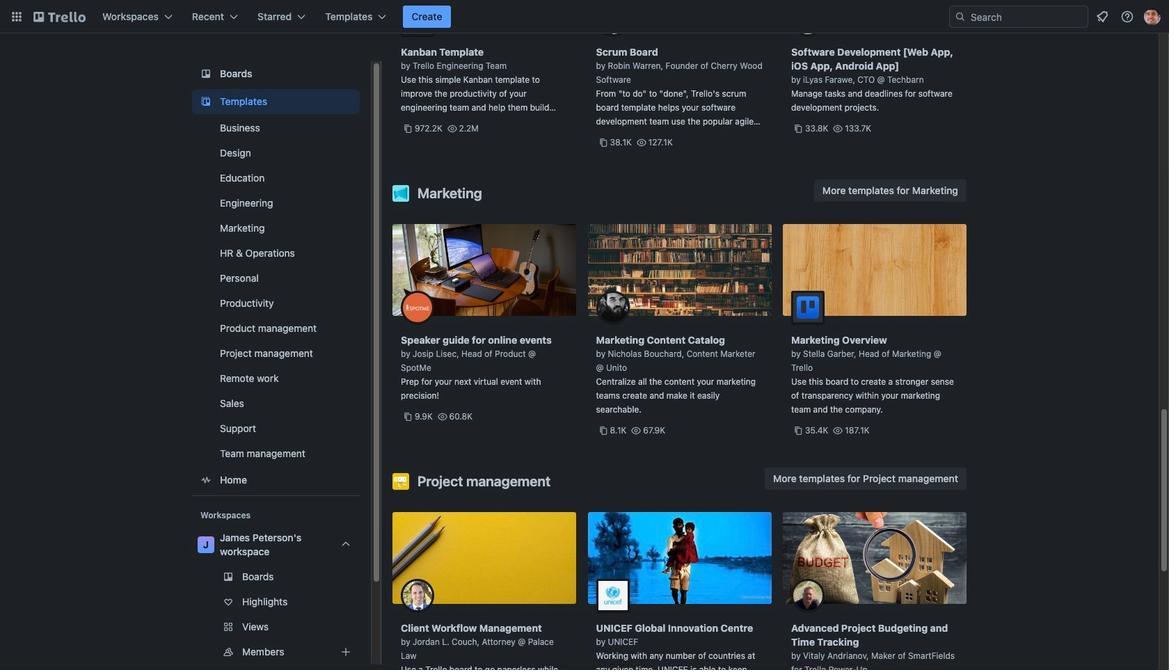 Task type: locate. For each thing, give the bounding box(es) containing it.
add image
[[338, 644, 354, 661]]

robin warren, founder of cherry wood software image
[[596, 3, 763, 37]]

2 forward image from the top
[[357, 644, 374, 661]]

1 forward image from the top
[[357, 619, 374, 636]]

forward image
[[357, 619, 374, 636], [357, 644, 374, 661]]

open information menu image
[[1121, 10, 1135, 24]]

0 notifications image
[[1094, 8, 1111, 25]]

home image
[[198, 472, 214, 489]]

unicef image
[[596, 579, 630, 613]]

template board image
[[198, 93, 214, 110]]

jordan l. couch, attorney @ palace law image
[[401, 579, 434, 613]]

back to home image
[[33, 6, 86, 28]]

nicholas bouchard, content marketer @ unito image
[[596, 291, 630, 324]]

search image
[[955, 11, 966, 22]]

0 vertical spatial forward image
[[357, 619, 374, 636]]

james peterson (jamespeterson93) image
[[1144, 8, 1161, 25]]

1 vertical spatial forward image
[[357, 644, 374, 661]]

josip lisec, head of product @ spotme image
[[401, 291, 434, 324]]

marketing icon image
[[393, 185, 409, 202]]



Task type: describe. For each thing, give the bounding box(es) containing it.
vitaly andrianov, maker of smartfields for trello power-up image
[[791, 579, 825, 613]]

Search field
[[949, 6, 1089, 28]]

ilyas farawe, cto @ techbarn image
[[791, 3, 959, 37]]

switch to… image
[[10, 10, 24, 24]]

primary element
[[0, 0, 1169, 33]]

board image
[[198, 65, 214, 82]]

stella garber, head of marketing @ trello image
[[791, 291, 825, 324]]

trello engineering team image
[[401, 3, 434, 36]]

project management icon image
[[393, 473, 409, 490]]



Task type: vqa. For each thing, say whether or not it's contained in the screenshot.
the archived
no



